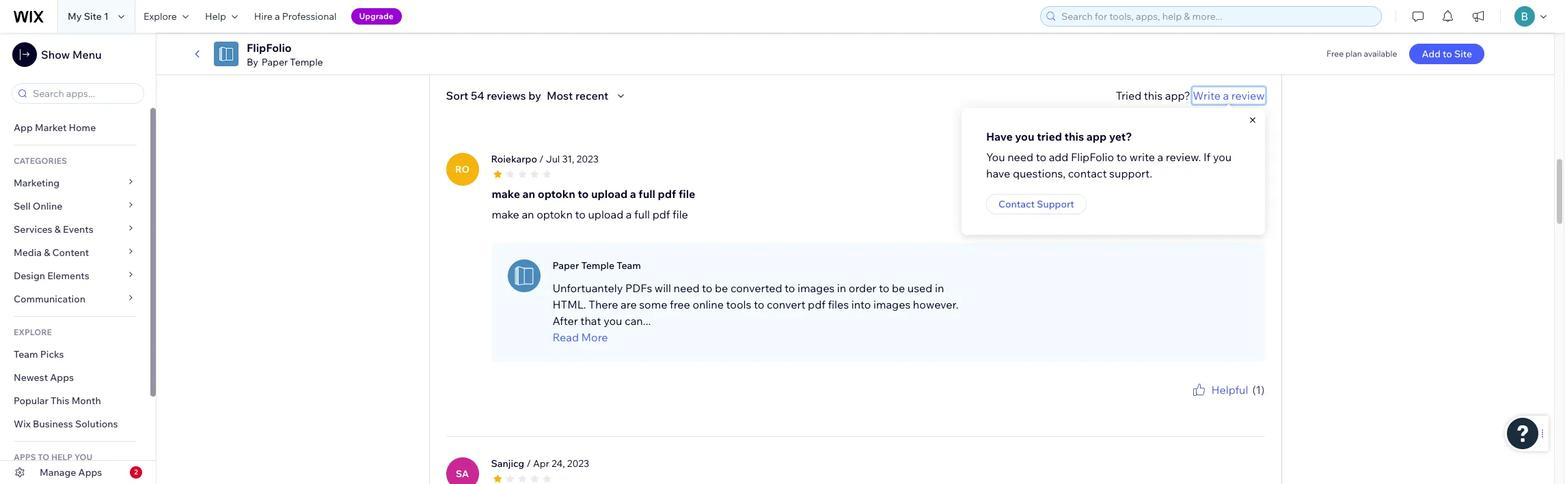 Task type: describe. For each thing, give the bounding box(es) containing it.
site inside the add to site button
[[1455, 48, 1472, 60]]

0 vertical spatial team
[[617, 259, 641, 272]]

to down converted
[[754, 298, 764, 311]]

wix business solutions
[[14, 418, 118, 431]]

some
[[639, 298, 667, 311]]

1 vertical spatial an
[[522, 208, 534, 221]]

1 horizontal spatial paper
[[553, 259, 579, 272]]

team inside sidebar element
[[14, 349, 38, 361]]

have
[[986, 130, 1013, 144]]

app
[[1087, 130, 1107, 144]]

apps to help you
[[14, 453, 92, 463]]

to up convert
[[785, 281, 795, 295]]

most recent
[[547, 89, 609, 102]]

thank
[[1156, 398, 1180, 409]]

help
[[51, 453, 72, 463]]

a inside have you tried this app yet? you need to add flipfolio to write a review. if you have questions, contact support.
[[1158, 150, 1164, 164]]

popular this month
[[14, 395, 101, 407]]

review.
[[1166, 150, 1201, 164]]

reviews)
[[514, 20, 557, 33]]

elements
[[47, 270, 89, 282]]

however.
[[913, 298, 959, 311]]

contact
[[1068, 167, 1107, 180]]

app market home
[[14, 122, 96, 134]]

0 vertical spatial upload
[[591, 187, 628, 201]]

yet?
[[1109, 130, 1132, 144]]

converted
[[731, 281, 782, 295]]

& for events
[[54, 224, 61, 236]]

categories
[[14, 156, 67, 166]]

services & events
[[14, 224, 93, 236]]

media & content link
[[0, 241, 150, 265]]

Search apps... field
[[29, 84, 139, 103]]

that
[[581, 314, 601, 328]]

unfortuantely
[[553, 281, 623, 295]]

make an optokn to upload a full pdf file make an optokn to upload a full pdf file
[[492, 187, 695, 221]]

2
[[134, 468, 138, 477]]

to down 'roiekarpo / jul 31, 2023' at the left top of the page
[[578, 187, 589, 201]]

1 vertical spatial temple
[[581, 259, 615, 272]]

to up support.
[[1117, 150, 1127, 164]]

have you tried this app yet? you need to add flipfolio to write a review. if you have questions, contact support.
[[986, 130, 1232, 180]]

team picks
[[14, 349, 64, 361]]

support.
[[1109, 167, 1152, 180]]

you inside unfortuantely pdfs will need to be converted to images in order to be used in html. there are some free online tools to convert pdf files into images however. after that you can... read more
[[604, 314, 622, 328]]

1 vertical spatial 54
[[471, 89, 484, 102]]

write
[[1193, 89, 1221, 102]]

helpful button
[[1191, 382, 1248, 398]]

paper temple image
[[508, 259, 540, 292]]

1 horizontal spatial this
[[1144, 89, 1163, 102]]

sort 54 reviews by
[[446, 89, 541, 102]]

this
[[51, 395, 69, 407]]

flipfolio inside have you tried this app yet? you need to add flipfolio to write a review. if you have questions, contact support.
[[1071, 150, 1114, 164]]

can...
[[625, 314, 651, 328]]

2023 for roiekarpo / jul 31, 2023
[[577, 153, 599, 165]]

professional
[[282, 10, 337, 23]]

apps for manage apps
[[78, 467, 102, 479]]

after
[[553, 314, 578, 328]]

order
[[849, 281, 877, 295]]

0 vertical spatial full
[[639, 187, 656, 201]]

there
[[589, 298, 618, 311]]

design
[[14, 270, 45, 282]]

paper inside flipfolio by paper temple
[[262, 56, 288, 68]]

0 vertical spatial pdf
[[658, 187, 676, 201]]

sell online link
[[0, 195, 150, 218]]

you left for
[[1182, 398, 1196, 409]]

wix business solutions link
[[0, 413, 150, 436]]

to
[[38, 453, 49, 463]]

market
[[35, 122, 67, 134]]

sort
[[446, 89, 468, 102]]

show menu button
[[12, 42, 102, 67]]

/ for / apr 24, 2023
[[527, 458, 531, 470]]

communication link
[[0, 288, 150, 311]]

roiekarpo
[[491, 153, 537, 165]]

support
[[1037, 198, 1074, 211]]

1 vertical spatial optokn
[[537, 208, 573, 221]]

by
[[247, 56, 258, 68]]

read more button
[[553, 329, 963, 346]]

sidebar element
[[0, 33, 157, 485]]

solutions
[[75, 418, 118, 431]]

menu
[[72, 48, 102, 62]]

to up questions,
[[1036, 150, 1047, 164]]

(based
[[445, 20, 481, 33]]

to up online
[[702, 281, 713, 295]]

recent
[[575, 89, 609, 102]]

2 be from the left
[[892, 281, 905, 295]]

by
[[529, 89, 541, 102]]

contact support button
[[986, 194, 1087, 215]]

you left tried
[[1015, 130, 1035, 144]]

on
[[483, 20, 496, 33]]

Search for tools, apps, help & more... field
[[1057, 7, 1377, 26]]

team picks link
[[0, 343, 150, 366]]

html.
[[553, 298, 586, 311]]

0 vertical spatial file
[[679, 187, 695, 201]]

content
[[52, 247, 89, 259]]

your
[[1210, 398, 1227, 409]]

this inside have you tried this app yet? you need to add flipfolio to write a review. if you have questions, contact support.
[[1065, 130, 1084, 144]]

roiekarpo / jul 31, 2023
[[491, 153, 599, 165]]

& for content
[[44, 247, 50, 259]]

upgrade
[[359, 11, 394, 21]]

flipfolio inside flipfolio by paper temple
[[247, 41, 292, 55]]

app
[[14, 122, 33, 134]]

home
[[69, 122, 96, 134]]

1 vertical spatial full
[[634, 208, 650, 221]]

1
[[104, 10, 109, 23]]

you right "if"
[[1213, 150, 1232, 164]]

(based on 54 reviews)
[[445, 20, 557, 33]]

sanjicg
[[491, 458, 524, 470]]

sell
[[14, 200, 31, 213]]

if
[[1204, 150, 1211, 164]]

media & content
[[14, 247, 89, 259]]



Task type: locate. For each thing, give the bounding box(es) containing it.
are
[[621, 298, 637, 311]]

2 vertical spatial pdf
[[808, 298, 826, 311]]

1 horizontal spatial temple
[[581, 259, 615, 272]]

jul
[[546, 153, 560, 165]]

0 vertical spatial make
[[492, 187, 520, 201]]

most
[[547, 89, 573, 102]]

flipfolio up contact at right
[[1071, 150, 1114, 164]]

convert
[[767, 298, 806, 311]]

0 horizontal spatial this
[[1065, 130, 1084, 144]]

marketing link
[[0, 172, 150, 195]]

0 horizontal spatial /
[[527, 458, 531, 470]]

(1)
[[1253, 383, 1265, 397]]

1 horizontal spatial flipfolio
[[1071, 150, 1114, 164]]

app?
[[1165, 89, 1191, 102]]

to right add
[[1443, 48, 1452, 60]]

0 horizontal spatial team
[[14, 349, 38, 361]]

0 horizontal spatial apps
[[50, 372, 74, 384]]

apps for newest apps
[[50, 372, 74, 384]]

paper up unfortuantely
[[553, 259, 579, 272]]

to right order
[[879, 281, 890, 295]]

need up free
[[674, 281, 700, 295]]

this left 'app'
[[1065, 130, 1084, 144]]

most recent button
[[547, 87, 629, 104]]

temple up unfortuantely
[[581, 259, 615, 272]]

1 vertical spatial images
[[874, 298, 911, 311]]

2 make from the top
[[492, 208, 519, 221]]

1 vertical spatial site
[[1455, 48, 1472, 60]]

0 horizontal spatial images
[[798, 281, 835, 295]]

1 horizontal spatial need
[[1008, 150, 1034, 164]]

picks
[[40, 349, 64, 361]]

online
[[33, 200, 62, 213]]

pdfs
[[625, 281, 652, 295]]

0 vertical spatial images
[[798, 281, 835, 295]]

hire a professional
[[254, 10, 337, 23]]

free
[[1327, 49, 1344, 59]]

24,
[[552, 458, 565, 470]]

0 horizontal spatial be
[[715, 281, 728, 295]]

need inside have you tried this app yet? you need to add flipfolio to write a review. if you have questions, contact support.
[[1008, 150, 1034, 164]]

flipfolio by paper temple
[[247, 41, 323, 68]]

for
[[1198, 398, 1208, 409]]

0 vertical spatial optokn
[[538, 187, 575, 201]]

help button
[[197, 0, 246, 33]]

site left 1
[[84, 10, 102, 23]]

31,
[[562, 153, 574, 165]]

make
[[492, 187, 520, 201], [492, 208, 519, 221]]

flipfolio
[[247, 41, 292, 55], [1071, 150, 1114, 164]]

/ left the jul
[[539, 153, 544, 165]]

write a review button
[[1193, 87, 1265, 104]]

free
[[670, 298, 690, 311]]

/
[[539, 153, 544, 165], [527, 458, 531, 470]]

0 horizontal spatial in
[[837, 281, 846, 295]]

in up however.
[[935, 281, 944, 295]]

& left events
[[54, 224, 61, 236]]

available
[[1364, 49, 1397, 59]]

1 vertical spatial 2023
[[567, 458, 589, 470]]

temple inside flipfolio by paper temple
[[290, 56, 323, 68]]

0 horizontal spatial flipfolio
[[247, 41, 292, 55]]

contact
[[999, 198, 1035, 211]]

temple down professional
[[290, 56, 323, 68]]

1 vertical spatial need
[[674, 281, 700, 295]]

0 vertical spatial site
[[84, 10, 102, 23]]

pdf
[[658, 187, 676, 201], [653, 208, 670, 221], [808, 298, 826, 311]]

this left app?
[[1144, 89, 1163, 102]]

you down there
[[604, 314, 622, 328]]

54 right on
[[499, 20, 512, 33]]

images right into
[[874, 298, 911, 311]]

1 vertical spatial flipfolio
[[1071, 150, 1114, 164]]

media
[[14, 247, 42, 259]]

&
[[54, 224, 61, 236], [44, 247, 50, 259]]

free plan available
[[1327, 49, 1397, 59]]

need right you
[[1008, 150, 1034, 164]]

1 horizontal spatial team
[[617, 259, 641, 272]]

2023 right 24,
[[567, 458, 589, 470]]

0 vertical spatial apps
[[50, 372, 74, 384]]

1 vertical spatial this
[[1065, 130, 1084, 144]]

more
[[581, 331, 608, 344]]

add to site button
[[1410, 44, 1485, 64]]

thank you for your feedback
[[1156, 398, 1265, 409]]

be
[[715, 281, 728, 295], [892, 281, 905, 295]]

1 in from the left
[[837, 281, 846, 295]]

to up paper temple team
[[575, 208, 586, 221]]

2023 for sanjicg / apr 24, 2023
[[567, 458, 589, 470]]

0 horizontal spatial &
[[44, 247, 50, 259]]

pdf inside unfortuantely pdfs will need to be converted to images in order to be used in html. there are some free online tools to convert pdf files into images however. after that you can... read more
[[808, 298, 826, 311]]

apps
[[50, 372, 74, 384], [78, 467, 102, 479]]

sa
[[456, 468, 469, 480]]

1 vertical spatial file
[[673, 208, 688, 221]]

54 right the sort on the top
[[471, 89, 484, 102]]

images
[[798, 281, 835, 295], [874, 298, 911, 311]]

1 horizontal spatial &
[[54, 224, 61, 236]]

1 horizontal spatial 54
[[499, 20, 512, 33]]

2023 right 31,
[[577, 153, 599, 165]]

you
[[1015, 130, 1035, 144], [1213, 150, 1232, 164], [604, 314, 622, 328], [1182, 398, 1196, 409]]

0 vertical spatial an
[[523, 187, 535, 201]]

be left 'used'
[[892, 281, 905, 295]]

write
[[1130, 150, 1155, 164]]

1 horizontal spatial images
[[874, 298, 911, 311]]

0 horizontal spatial temple
[[290, 56, 323, 68]]

1 vertical spatial apps
[[78, 467, 102, 479]]

in up files
[[837, 281, 846, 295]]

& right media in the bottom of the page
[[44, 247, 50, 259]]

upload
[[591, 187, 628, 201], [588, 208, 624, 221]]

0 horizontal spatial paper
[[262, 56, 288, 68]]

1 horizontal spatial apps
[[78, 467, 102, 479]]

newest apps
[[14, 372, 74, 384]]

1 horizontal spatial site
[[1455, 48, 1472, 60]]

file
[[679, 187, 695, 201], [673, 208, 688, 221]]

1 vertical spatial upload
[[588, 208, 624, 221]]

tried
[[1116, 89, 1142, 102]]

plan
[[1346, 49, 1362, 59]]

show menu
[[41, 48, 102, 62]]

site right add
[[1455, 48, 1472, 60]]

paper right 'by'
[[262, 56, 288, 68]]

online
[[693, 298, 724, 311]]

sell online
[[14, 200, 62, 213]]

0 horizontal spatial site
[[84, 10, 102, 23]]

used
[[908, 281, 933, 295]]

will
[[655, 281, 671, 295]]

marketing
[[14, 177, 60, 189]]

need inside unfortuantely pdfs will need to be converted to images in order to be used in html. there are some free online tools to convert pdf files into images however. after that you can... read more
[[674, 281, 700, 295]]

2 in from the left
[[935, 281, 944, 295]]

flipfolio logo image
[[214, 42, 239, 66]]

explore
[[14, 327, 52, 338]]

apps up this
[[50, 372, 74, 384]]

apr
[[533, 458, 549, 470]]

1 horizontal spatial /
[[539, 153, 544, 165]]

contact support
[[999, 198, 1074, 211]]

/ left the apr
[[527, 458, 531, 470]]

be up online
[[715, 281, 728, 295]]

/ for / jul 31, 2023
[[539, 153, 544, 165]]

0 vertical spatial &
[[54, 224, 61, 236]]

unfortuantely pdfs will need to be converted to images in order to be used in html. there are some free online tools to convert pdf files into images however. after that you can... read more
[[553, 281, 959, 344]]

1 horizontal spatial in
[[935, 281, 944, 295]]

0 vertical spatial temple
[[290, 56, 323, 68]]

0 vertical spatial paper
[[262, 56, 288, 68]]

0 vertical spatial /
[[539, 153, 544, 165]]

0 vertical spatial 54
[[499, 20, 512, 33]]

hire
[[254, 10, 273, 23]]

apps
[[14, 453, 36, 463]]

0 vertical spatial this
[[1144, 89, 1163, 102]]

1 be from the left
[[715, 281, 728, 295]]

my site 1
[[68, 10, 109, 23]]

apps down 'you'
[[78, 467, 102, 479]]

1 vertical spatial team
[[14, 349, 38, 361]]

feedback
[[1229, 398, 1265, 409]]

team up the pdfs
[[617, 259, 641, 272]]

2023
[[577, 153, 599, 165], [567, 458, 589, 470]]

team down explore
[[14, 349, 38, 361]]

my
[[68, 10, 82, 23]]

0 horizontal spatial need
[[674, 281, 700, 295]]

0 vertical spatial 2023
[[577, 153, 599, 165]]

help
[[205, 10, 226, 23]]

popular
[[14, 395, 48, 407]]

tried
[[1037, 130, 1062, 144]]

1 vertical spatial paper
[[553, 259, 579, 272]]

team
[[617, 259, 641, 272], [14, 349, 38, 361]]

wix
[[14, 418, 31, 431]]

0 vertical spatial flipfolio
[[247, 41, 292, 55]]

1 vertical spatial &
[[44, 247, 50, 259]]

0 horizontal spatial 54
[[471, 89, 484, 102]]

0 vertical spatial need
[[1008, 150, 1034, 164]]

images up files
[[798, 281, 835, 295]]

1 vertical spatial pdf
[[653, 208, 670, 221]]

1 vertical spatial /
[[527, 458, 531, 470]]

to inside button
[[1443, 48, 1452, 60]]

files
[[828, 298, 849, 311]]

flipfolio up 'by'
[[247, 41, 292, 55]]

add
[[1422, 48, 1441, 60]]

1 horizontal spatial be
[[892, 281, 905, 295]]

1 vertical spatial make
[[492, 208, 519, 221]]

1 make from the top
[[492, 187, 520, 201]]

helpful
[[1212, 383, 1248, 397]]

communication
[[14, 293, 88, 306]]



Task type: vqa. For each thing, say whether or not it's contained in the screenshot.
My Site 1
yes



